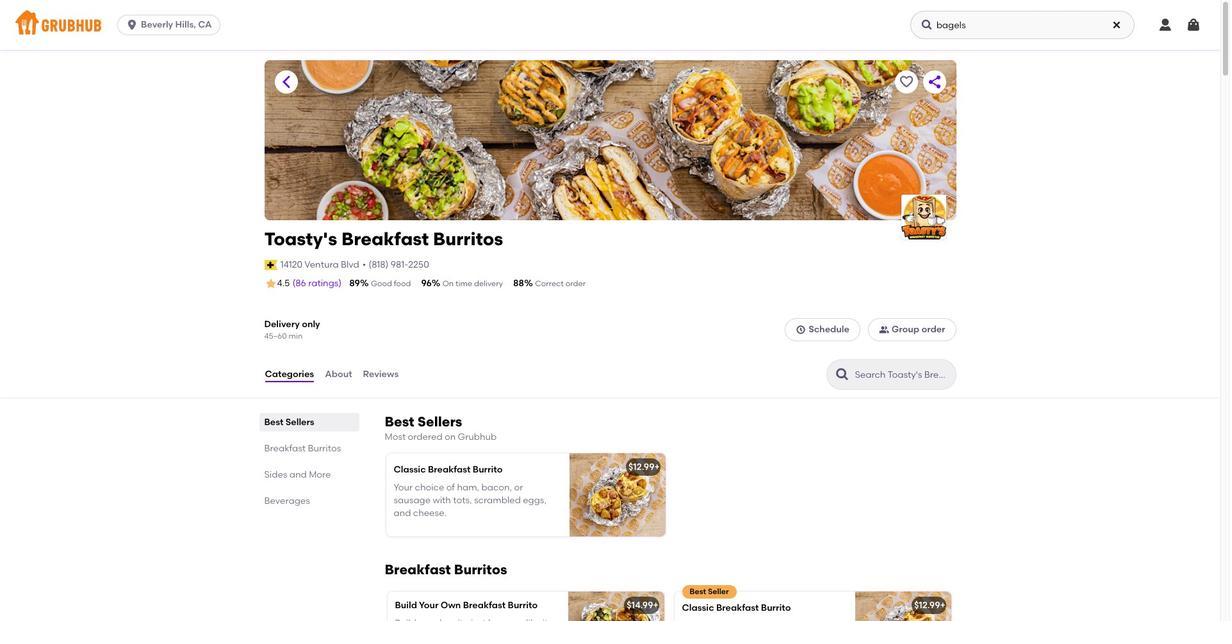 Task type: locate. For each thing, give the bounding box(es) containing it.
and inside your choice of ham, bacon, or sausage with tots, scrambled eggs, and cheese.
[[394, 508, 411, 519]]

sellers up on
[[418, 414, 462, 430]]

on
[[445, 432, 456, 443]]

0 vertical spatial order
[[566, 279, 586, 288]]

45–60
[[264, 332, 287, 341]]

burrito
[[473, 464, 503, 475], [508, 600, 538, 611], [761, 603, 791, 614]]

(86
[[292, 278, 306, 289]]

14120 ventura blvd button
[[280, 258, 360, 272]]

bacon,
[[482, 482, 512, 493]]

correct order
[[535, 279, 586, 288]]

best inside 'best sellers most ordered on grubhub'
[[385, 414, 414, 430]]

0 horizontal spatial best
[[264, 417, 284, 428]]

and down sausage
[[394, 508, 411, 519]]

main navigation navigation
[[0, 0, 1221, 50]]

1 horizontal spatial breakfast burritos
[[385, 562, 507, 578]]

0 horizontal spatial $12.99 +
[[629, 462, 660, 473]]

0 horizontal spatial sellers
[[286, 417, 314, 428]]

0 vertical spatial classic
[[394, 464, 426, 475]]

best up most
[[385, 414, 414, 430]]

own
[[441, 600, 461, 611]]

best sellers
[[264, 417, 314, 428]]

0 vertical spatial and
[[290, 470, 307, 481]]

cheese.
[[413, 508, 447, 519]]

1 horizontal spatial classic breakfast burrito image
[[855, 592, 951, 622]]

order for group order
[[922, 324, 946, 335]]

best inside best seller classic breakfast burrito
[[690, 587, 706, 596]]

correct
[[535, 279, 564, 288]]

1 horizontal spatial order
[[922, 324, 946, 335]]

0 horizontal spatial breakfast burritos
[[264, 444, 341, 455]]

1 horizontal spatial sellers
[[418, 414, 462, 430]]

Search Toasty's Breakfast Burritos search field
[[854, 369, 952, 381]]

or
[[514, 482, 523, 493]]

burritos up the "more"
[[308, 444, 341, 455]]

scrambled
[[474, 495, 521, 506]]

0 vertical spatial burritos
[[433, 228, 503, 250]]

burritos up build your own breakfast burrito
[[454, 562, 507, 578]]

2 horizontal spatial best
[[690, 587, 706, 596]]

time
[[456, 279, 472, 288]]

1 vertical spatial breakfast burritos
[[385, 562, 507, 578]]

best for best sellers
[[264, 417, 284, 428]]

best down categories "button"
[[264, 417, 284, 428]]

your up sausage
[[394, 482, 413, 493]]

sellers inside 'best sellers most ordered on grubhub'
[[418, 414, 462, 430]]

1 horizontal spatial and
[[394, 508, 411, 519]]

caret left icon image
[[278, 74, 294, 90]]

order inside button
[[922, 324, 946, 335]]

best
[[385, 414, 414, 430], [264, 417, 284, 428], [690, 587, 706, 596]]

hills,
[[175, 19, 196, 30]]

most
[[385, 432, 406, 443]]

classic
[[394, 464, 426, 475], [682, 603, 714, 614]]

0 horizontal spatial order
[[566, 279, 586, 288]]

breakfast
[[342, 228, 429, 250], [264, 444, 306, 455], [428, 464, 471, 475], [385, 562, 451, 578], [463, 600, 506, 611], [716, 603, 759, 614]]

$12.99 +
[[629, 462, 660, 473], [914, 600, 946, 611]]

burrito for classic
[[761, 603, 791, 614]]

2 horizontal spatial burrito
[[761, 603, 791, 614]]

your inside your choice of ham, bacon, or sausage with tots, scrambled eggs, and cheese.
[[394, 482, 413, 493]]

good
[[371, 279, 392, 288]]

your left own
[[419, 600, 439, 611]]

order
[[566, 279, 586, 288], [922, 324, 946, 335]]

breakfast burritos up own
[[385, 562, 507, 578]]

best left seller
[[690, 587, 706, 596]]

of
[[446, 482, 455, 493]]

build your own breakfast burrito
[[395, 600, 538, 611]]

burritos
[[433, 228, 503, 250], [308, 444, 341, 455], [454, 562, 507, 578]]

0 horizontal spatial $12.99
[[629, 462, 655, 473]]

classic down seller
[[682, 603, 714, 614]]

only
[[302, 319, 320, 330]]

1 vertical spatial $12.99 +
[[914, 600, 946, 611]]

breakfast burritos up 'sides and more'
[[264, 444, 341, 455]]

your
[[394, 482, 413, 493], [419, 600, 439, 611]]

schedule button
[[785, 319, 861, 342]]

+
[[655, 462, 660, 473], [653, 600, 659, 611], [940, 600, 946, 611]]

• (818) 981-2250
[[363, 259, 429, 270]]

svg image
[[1186, 17, 1202, 33], [126, 19, 138, 31]]

breakfast up (818)
[[342, 228, 429, 250]]

min
[[289, 332, 303, 341]]

1 vertical spatial classic breakfast burrito image
[[855, 592, 951, 622]]

1 vertical spatial $12.99
[[914, 600, 940, 611]]

1 horizontal spatial your
[[419, 600, 439, 611]]

svg image
[[1158, 17, 1173, 33], [921, 19, 933, 31], [1112, 20, 1122, 30], [796, 325, 806, 335]]

svg image inside beverly hills, ca button
[[126, 19, 138, 31]]

0 horizontal spatial your
[[394, 482, 413, 493]]

breakfast down best sellers
[[264, 444, 306, 455]]

burrito for own
[[508, 600, 538, 611]]

1 horizontal spatial burrito
[[508, 600, 538, 611]]

$14.99
[[627, 600, 653, 611]]

and
[[290, 470, 307, 481], [394, 508, 411, 519]]

2 vertical spatial burritos
[[454, 562, 507, 578]]

order right correct
[[566, 279, 586, 288]]

order for correct order
[[566, 279, 586, 288]]

star icon image
[[264, 278, 277, 290]]

grubhub
[[458, 432, 497, 443]]

1 vertical spatial and
[[394, 508, 411, 519]]

save this restaurant image
[[899, 74, 914, 90]]

good food
[[371, 279, 411, 288]]

schedule
[[809, 324, 850, 335]]

and left the "more"
[[290, 470, 307, 481]]

0 vertical spatial classic breakfast burrito image
[[569, 453, 665, 537]]

reviews button
[[362, 352, 399, 398]]

save this restaurant button
[[895, 70, 918, 94]]

order right group
[[922, 324, 946, 335]]

burritos up time
[[433, 228, 503, 250]]

breakfast right own
[[463, 600, 506, 611]]

best for best seller classic breakfast burrito
[[690, 587, 706, 596]]

blvd
[[341, 259, 359, 270]]

share icon image
[[927, 74, 942, 90]]

beverly
[[141, 19, 173, 30]]

sellers down categories "button"
[[286, 417, 314, 428]]

ham,
[[457, 482, 479, 493]]

1 vertical spatial classic
[[682, 603, 714, 614]]

0 vertical spatial $12.99
[[629, 462, 655, 473]]

classic inside best seller classic breakfast burrito
[[682, 603, 714, 614]]

981-
[[391, 259, 408, 270]]

1 horizontal spatial classic
[[682, 603, 714, 614]]

14120 ventura blvd
[[280, 259, 359, 270]]

classic breakfast burrito image
[[569, 453, 665, 537], [855, 592, 951, 622]]

0 horizontal spatial svg image
[[126, 19, 138, 31]]

0 vertical spatial your
[[394, 482, 413, 493]]

89
[[349, 278, 360, 289]]

breakfast down seller
[[716, 603, 759, 614]]

•
[[363, 259, 366, 270]]

sellers
[[418, 414, 462, 430], [286, 417, 314, 428]]

ventura
[[305, 259, 339, 270]]

on time delivery
[[443, 279, 503, 288]]

svg image inside the schedule button
[[796, 325, 806, 335]]

breakfast up the build
[[385, 562, 451, 578]]

delivery
[[474, 279, 503, 288]]

build
[[395, 600, 417, 611]]

delivery
[[264, 319, 300, 330]]

1 vertical spatial order
[[922, 324, 946, 335]]

burrito inside best seller classic breakfast burrito
[[761, 603, 791, 614]]

1 vertical spatial burritos
[[308, 444, 341, 455]]

classic up choice
[[394, 464, 426, 475]]

your choice of ham, bacon, or sausage with tots, scrambled eggs, and cheese.
[[394, 482, 547, 519]]

sides and more
[[264, 470, 331, 481]]

Search for food, convenience, alcohol... search field
[[910, 11, 1135, 39]]

breakfast burritos
[[264, 444, 341, 455], [385, 562, 507, 578]]

1 horizontal spatial best
[[385, 414, 414, 430]]

$12.99
[[629, 462, 655, 473], [914, 600, 940, 611]]

reviews
[[363, 369, 399, 380]]

0 vertical spatial $12.99 +
[[629, 462, 660, 473]]

classic breakfast burrito
[[394, 464, 503, 475]]



Task type: vqa. For each thing, say whether or not it's contained in the screenshot.
'89'
yes



Task type: describe. For each thing, give the bounding box(es) containing it.
categories button
[[264, 352, 315, 398]]

sides
[[264, 470, 287, 481]]

toasty's breakfast burritos logo image
[[901, 195, 946, 240]]

best sellers most ordered on grubhub
[[385, 414, 497, 443]]

categories
[[265, 369, 314, 380]]

about button
[[324, 352, 353, 398]]

88
[[513, 278, 524, 289]]

1 vertical spatial your
[[419, 600, 439, 611]]

breakfast inside best seller classic breakfast burrito
[[716, 603, 759, 614]]

about
[[325, 369, 352, 380]]

breakfast up the of
[[428, 464, 471, 475]]

toasty's breakfast burritos
[[264, 228, 503, 250]]

1 horizontal spatial $12.99
[[914, 600, 940, 611]]

(86 ratings)
[[292, 278, 342, 289]]

group
[[892, 324, 920, 335]]

0 horizontal spatial and
[[290, 470, 307, 481]]

0 vertical spatial breakfast burritos
[[264, 444, 341, 455]]

0 horizontal spatial burrito
[[473, 464, 503, 475]]

0 horizontal spatial classic breakfast burrito image
[[569, 453, 665, 537]]

on
[[443, 279, 454, 288]]

more
[[309, 470, 331, 481]]

+ for classic breakfast burrito
[[655, 462, 660, 473]]

best for best sellers most ordered on grubhub
[[385, 414, 414, 430]]

beverly hills, ca
[[141, 19, 212, 30]]

food
[[394, 279, 411, 288]]

(818)
[[369, 259, 389, 270]]

1 horizontal spatial $12.99 +
[[914, 600, 946, 611]]

toasty's
[[264, 228, 337, 250]]

seller
[[708, 587, 729, 596]]

search icon image
[[835, 367, 850, 383]]

2250
[[408, 259, 429, 270]]

sausage
[[394, 495, 431, 506]]

0 horizontal spatial classic
[[394, 464, 426, 475]]

ratings)
[[308, 278, 342, 289]]

beverages
[[264, 496, 310, 507]]

+ for build your own breakfast burrito
[[653, 600, 659, 611]]

group order button
[[868, 319, 956, 342]]

subscription pass image
[[264, 260, 277, 270]]

$14.99 +
[[627, 600, 659, 611]]

delivery only 45–60 min
[[264, 319, 320, 341]]

tots,
[[453, 495, 472, 506]]

choice
[[415, 482, 444, 493]]

14120
[[280, 259, 303, 270]]

sellers for best sellers
[[286, 417, 314, 428]]

96
[[421, 278, 432, 289]]

sellers for best sellers most ordered on grubhub
[[418, 414, 462, 430]]

best seller classic breakfast burrito
[[682, 587, 791, 614]]

build your own breakfast burrito image
[[568, 592, 664, 622]]

1 horizontal spatial svg image
[[1186, 17, 1202, 33]]

ca
[[198, 19, 212, 30]]

eggs,
[[523, 495, 547, 506]]

with
[[433, 495, 451, 506]]

ordered
[[408, 432, 443, 443]]

group order
[[892, 324, 946, 335]]

people icon image
[[879, 325, 889, 335]]

(818) 981-2250 button
[[369, 259, 429, 272]]

beverly hills, ca button
[[117, 15, 225, 35]]

4.5
[[277, 278, 290, 289]]



